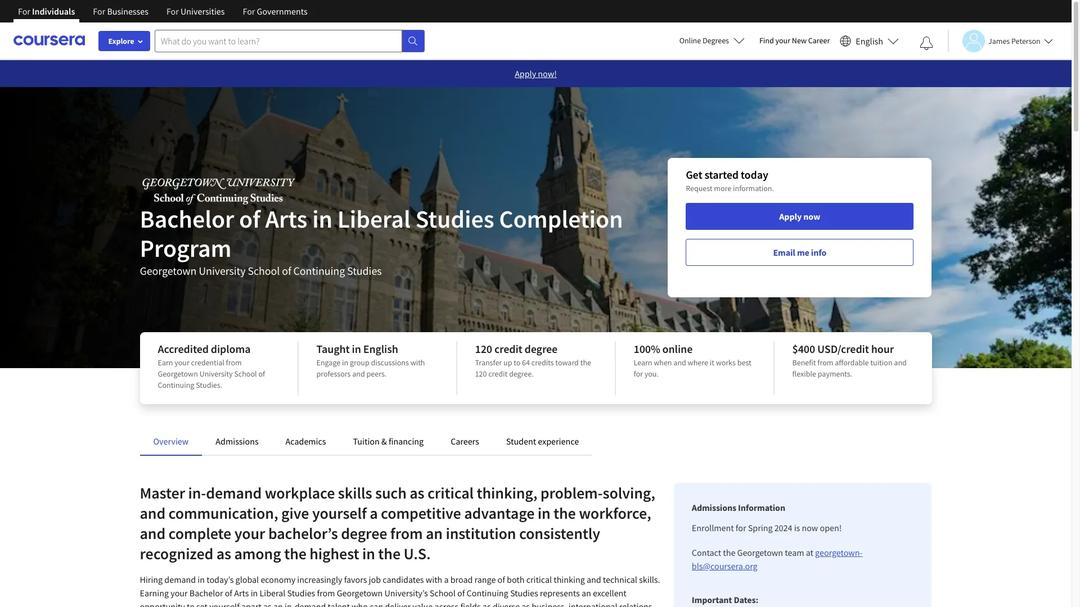 Task type: describe. For each thing, give the bounding box(es) containing it.
best
[[738, 358, 752, 368]]

an inside master in-demand workplace skills such as critical thinking, problem-solving, and communication, give yourself a competitive advantage in the workforce, and complete your bachelor's degree from an institution consistently recognized as among the highest in the u.s.
[[426, 524, 443, 544]]

economy
[[261, 575, 296, 586]]

learn
[[634, 358, 653, 368]]

credential
[[191, 358, 225, 368]]

1 120 from the top
[[475, 342, 493, 356]]

increasingly
[[297, 575, 343, 586]]

accredited
[[158, 342, 209, 356]]

to inside hiring demand in today's global economy increasingly favors job candidates with a broad range of both critical thinking and technical skills. earning your bachelor of arts in liberal studies from georgetown university's school of continuing studies represents an excellent opportunity to set yourself apart as an in-demand talent who can deliver value across fields as diverse as business, international relation
[[187, 602, 195, 608]]

give
[[281, 504, 309, 524]]

from inside master in-demand workplace skills such as critical thinking, problem-solving, and communication, give yourself a competitive advantage in the workforce, and complete your bachelor's degree from an institution consistently recognized as among the highest in the u.s.
[[391, 524, 423, 544]]

global
[[236, 575, 259, 586]]

continuing inside hiring demand in today's global economy increasingly favors job candidates with a broad range of both critical thinking and technical skills. earning your bachelor of arts in liberal studies from georgetown university's school of continuing studies represents an excellent opportunity to set yourself apart as an in-demand talent who can deliver value across fields as diverse as business, international relation
[[467, 588, 509, 600]]

apply for apply now
[[780, 211, 802, 222]]

your inside accredited diploma earn your credential from georgetown university school of continuing studies.
[[175, 358, 190, 368]]

english inside button
[[856, 35, 884, 46]]

apply now! link
[[515, 68, 557, 79]]

tuition & financing link
[[353, 436, 424, 448]]

get started today request more information.
[[686, 168, 775, 194]]

enrollment
[[692, 523, 734, 534]]

workplace
[[265, 484, 335, 504]]

georgetown- bls@coursera.org
[[692, 548, 863, 572]]

individuals
[[32, 6, 75, 17]]

your inside master in-demand workplace skills such as critical thinking, problem-solving, and communication, give yourself a competitive advantage in the workforce, and complete your bachelor's degree from an institution consistently recognized as among the highest in the u.s.
[[235, 524, 265, 544]]

fields
[[461, 602, 481, 608]]

and down master
[[140, 524, 166, 544]]

james
[[989, 36, 1011, 46]]

more
[[715, 184, 732, 194]]

enrollment for spring 2024 is now open!
[[692, 523, 842, 534]]

tuition
[[353, 436, 380, 448]]

a inside master in-demand workplace skills such as critical thinking, problem-solving, and communication, give yourself a competitive advantage in the workforce, and complete your bachelor's degree from an institution consistently recognized as among the highest in the u.s.
[[370, 504, 378, 524]]

works
[[716, 358, 736, 368]]

email me info button
[[686, 239, 914, 266]]

apply for apply now!
[[515, 68, 537, 79]]

benefit
[[793, 358, 817, 368]]

u.s.
[[404, 544, 431, 565]]

the left workforce,
[[554, 504, 576, 524]]

bachelor of arts in liberal studies completion program georgetown university school of continuing studies
[[140, 204, 624, 278]]

for for universities
[[167, 6, 179, 17]]

2 vertical spatial demand
[[295, 602, 326, 608]]

2 vertical spatial an
[[274, 602, 283, 608]]

admissions information
[[692, 503, 786, 514]]

apart
[[242, 602, 262, 608]]

in- inside master in-demand workplace skills such as critical thinking, problem-solving, and communication, give yourself a competitive advantage in the workforce, and complete your bachelor's degree from an institution consistently recognized as among the highest in the u.s.
[[188, 484, 206, 504]]

value
[[413, 602, 433, 608]]

contact the georgetown team at
[[692, 548, 816, 559]]

favors
[[344, 575, 367, 586]]

university's
[[385, 588, 428, 600]]

career
[[809, 35, 830, 46]]

tuition & financing
[[353, 436, 424, 448]]

email
[[774, 247, 796, 258]]

0 vertical spatial credit
[[495, 342, 523, 356]]

skills
[[338, 484, 372, 504]]

academics
[[286, 436, 326, 448]]

for for businesses
[[93, 6, 105, 17]]

arts inside bachelor of arts in liberal studies completion program georgetown university school of continuing studies
[[265, 204, 308, 235]]

and inside 100% online learn when and where it works best for you.
[[674, 358, 687, 368]]

apply now!
[[515, 68, 557, 79]]

for individuals
[[18, 6, 75, 17]]

as up today's at the bottom left of page
[[217, 544, 231, 565]]

you.
[[645, 369, 659, 379]]

1 vertical spatial for
[[736, 523, 747, 534]]

find
[[760, 35, 774, 46]]

usd/credit
[[818, 342, 870, 356]]

such
[[375, 484, 407, 504]]

with inside taught in english engage in group discussions with professors and peers.
[[411, 358, 425, 368]]

careers
[[451, 436, 480, 448]]

for universities
[[167, 6, 225, 17]]

communication,
[[169, 504, 278, 524]]

it
[[710, 358, 715, 368]]

georgetown- bls@coursera.org link
[[692, 548, 863, 572]]

advantage
[[465, 504, 535, 524]]

the left u.s.
[[378, 544, 401, 565]]

the up bls@coursera.org
[[724, 548, 736, 559]]

liberal inside hiring demand in today's global economy increasingly favors job candidates with a broad range of both critical thinking and technical skills. earning your bachelor of arts in liberal studies from georgetown university's school of continuing studies represents an excellent opportunity to set yourself apart as an in-demand talent who can deliver value across fields as diverse as business, international relation
[[260, 588, 286, 600]]

and inside taught in english engage in group discussions with professors and peers.
[[353, 369, 365, 379]]

with inside hiring demand in today's global economy increasingly favors job candidates with a broad range of both critical thinking and technical skills. earning your bachelor of arts in liberal studies from georgetown university's school of continuing studies represents an excellent opportunity to set yourself apart as an in-demand talent who can deliver value across fields as diverse as business, international relation
[[426, 575, 443, 586]]

earn
[[158, 358, 173, 368]]

degree inside 120 credit degree transfer up to 64 credits toward the 120 credit degree.
[[525, 342, 558, 356]]

dates:
[[734, 595, 759, 606]]

complete
[[169, 524, 231, 544]]

64
[[522, 358, 530, 368]]

consistently
[[520, 524, 601, 544]]

overview link
[[153, 436, 189, 448]]

degree.
[[509, 369, 534, 379]]

peers.
[[367, 369, 387, 379]]

info
[[812, 247, 827, 258]]

program
[[140, 233, 232, 264]]

request
[[686, 184, 713, 194]]

georgetown university school of continuing studies logo image
[[140, 177, 297, 205]]

yourself inside hiring demand in today's global economy increasingly favors job candidates with a broad range of both critical thinking and technical skills. earning your bachelor of arts in liberal studies from georgetown university's school of continuing studies represents an excellent opportunity to set yourself apart as an in-demand talent who can deliver value across fields as diverse as business, international relation
[[210, 602, 240, 608]]

georgetown inside hiring demand in today's global economy increasingly favors job candidates with a broad range of both critical thinking and technical skills. earning your bachelor of arts in liberal studies from georgetown university's school of continuing studies represents an excellent opportunity to set yourself apart as an in-demand talent who can deliver value across fields as diverse as business, international relation
[[337, 588, 383, 600]]

payments.
[[818, 369, 853, 379]]

from inside $400 usd/credit hour benefit from affordable tuition and flexible payments.
[[818, 358, 834, 368]]

apply now button
[[686, 203, 914, 230]]

explore
[[108, 36, 134, 46]]

hiring
[[140, 575, 163, 586]]

banner navigation
[[9, 0, 317, 31]]

1 vertical spatial now
[[802, 523, 819, 534]]

georgetown-
[[816, 548, 863, 559]]

started
[[705, 168, 739, 182]]

georgetown inside accredited diploma earn your credential from georgetown university school of continuing studies.
[[158, 369, 198, 379]]

james peterson
[[989, 36, 1041, 46]]

$400
[[793, 342, 816, 356]]

admissions for admissions
[[216, 436, 259, 448]]

online
[[680, 35, 702, 46]]

peterson
[[1012, 36, 1041, 46]]

hiring demand in today's global economy increasingly favors job candidates with a broad range of both critical thinking and technical skills. earning your bachelor of arts in liberal studies from georgetown university's school of continuing studies represents an excellent opportunity to set yourself apart as an in-demand talent who can deliver value across fields as diverse as business, international relation
[[140, 575, 664, 608]]

me
[[798, 247, 810, 258]]

for for governments
[[243, 6, 255, 17]]

demand inside master in-demand workplace skills such as critical thinking, problem-solving, and communication, give yourself a competitive advantage in the workforce, and complete your bachelor's degree from an institution consistently recognized as among the highest in the u.s.
[[206, 484, 262, 504]]

university inside bachelor of arts in liberal studies completion program georgetown university school of continuing studies
[[199, 264, 246, 278]]

now!
[[538, 68, 557, 79]]

admissions link
[[216, 436, 259, 448]]

admissions for admissions information
[[692, 503, 737, 514]]



Task type: locate. For each thing, give the bounding box(es) containing it.
degrees
[[703, 35, 730, 46]]

2 120 from the top
[[475, 369, 487, 379]]

1 horizontal spatial for
[[736, 523, 747, 534]]

and inside hiring demand in today's global economy increasingly favors job candidates with a broad range of both critical thinking and technical skills. earning your bachelor of arts in liberal studies from georgetown university's school of continuing studies represents an excellent opportunity to set yourself apart as an in-demand talent who can deliver value across fields as diverse as business, international relation
[[587, 575, 602, 586]]

flexible
[[793, 369, 817, 379]]

0 horizontal spatial demand
[[165, 575, 196, 586]]

to left set
[[187, 602, 195, 608]]

1 vertical spatial to
[[187, 602, 195, 608]]

important
[[692, 595, 733, 606]]

1 horizontal spatial demand
[[206, 484, 262, 504]]

online degrees button
[[671, 28, 754, 53]]

english right career
[[856, 35, 884, 46]]

0 vertical spatial continuing
[[294, 264, 345, 278]]

technical
[[603, 575, 638, 586]]

the right toward
[[581, 358, 592, 368]]

online degrees
[[680, 35, 730, 46]]

1 horizontal spatial with
[[426, 575, 443, 586]]

now right is
[[802, 523, 819, 534]]

explore button
[[99, 31, 150, 51]]

skills.
[[640, 575, 661, 586]]

0 vertical spatial an
[[426, 524, 443, 544]]

as right apart
[[263, 602, 272, 608]]

set
[[197, 602, 208, 608]]

for left governments
[[243, 6, 255, 17]]

the inside 120 credit degree transfer up to 64 credits toward the 120 credit degree.
[[581, 358, 592, 368]]

0 vertical spatial a
[[370, 504, 378, 524]]

0 vertical spatial 120
[[475, 342, 493, 356]]

2 horizontal spatial demand
[[295, 602, 326, 608]]

english up discussions
[[363, 342, 398, 356]]

professors
[[317, 369, 351, 379]]

2 horizontal spatial continuing
[[467, 588, 509, 600]]

now up 'info'
[[804, 211, 821, 222]]

from
[[226, 358, 242, 368], [818, 358, 834, 368], [391, 524, 423, 544], [317, 588, 335, 600]]

0 vertical spatial liberal
[[338, 204, 411, 235]]

problem-
[[541, 484, 603, 504]]

2 vertical spatial continuing
[[467, 588, 509, 600]]

information
[[739, 503, 786, 514]]

in inside bachelor of arts in liberal studies completion program georgetown university school of continuing studies
[[313, 204, 333, 235]]

and down online
[[674, 358, 687, 368]]

critical inside master in-demand workplace skills such as critical thinking, problem-solving, and communication, give yourself a competitive advantage in the workforce, and complete your bachelor's degree from an institution consistently recognized as among the highest in the u.s.
[[428, 484, 474, 504]]

1 vertical spatial degree
[[341, 524, 387, 544]]

0 vertical spatial degree
[[525, 342, 558, 356]]

from down diploma
[[226, 358, 242, 368]]

from down increasingly
[[317, 588, 335, 600]]

an left institution
[[426, 524, 443, 544]]

from up payments.
[[818, 358, 834, 368]]

1 vertical spatial arts
[[234, 588, 249, 600]]

apply up email
[[780, 211, 802, 222]]

1 vertical spatial 120
[[475, 369, 487, 379]]

for governments
[[243, 6, 308, 17]]

&
[[382, 436, 387, 448]]

$400 usd/credit hour benefit from affordable tuition and flexible payments.
[[793, 342, 907, 379]]

your inside hiring demand in today's global economy increasingly favors job candidates with a broad range of both critical thinking and technical skills. earning your bachelor of arts in liberal studies from georgetown university's school of continuing studies represents an excellent opportunity to set yourself apart as an in-demand talent who can deliver value across fields as diverse as business, international relation
[[171, 588, 188, 600]]

demand down 'admissions' link
[[206, 484, 262, 504]]

your up global
[[235, 524, 265, 544]]

1 vertical spatial critical
[[527, 575, 552, 586]]

0 horizontal spatial for
[[634, 369, 643, 379]]

and up "excellent"
[[587, 575, 602, 586]]

and inside $400 usd/credit hour benefit from affordable tuition and flexible payments.
[[895, 358, 907, 368]]

1 horizontal spatial a
[[444, 575, 449, 586]]

2 horizontal spatial an
[[582, 588, 591, 600]]

to
[[514, 358, 521, 368], [187, 602, 195, 608]]

competitive
[[381, 504, 461, 524]]

arts
[[265, 204, 308, 235], [234, 588, 249, 600]]

get
[[686, 168, 703, 182]]

with up value
[[426, 575, 443, 586]]

demand
[[206, 484, 262, 504], [165, 575, 196, 586], [295, 602, 326, 608]]

as right diverse
[[522, 602, 530, 608]]

None search field
[[155, 30, 425, 52]]

0 vertical spatial admissions
[[216, 436, 259, 448]]

english inside taught in english engage in group discussions with professors and peers.
[[363, 342, 398, 356]]

0 horizontal spatial liberal
[[260, 588, 286, 600]]

in- right master
[[188, 484, 206, 504]]

important dates:
[[692, 595, 759, 606]]

business,
[[532, 602, 567, 608]]

bachelor
[[140, 204, 234, 235], [190, 588, 223, 600]]

your down "accredited"
[[175, 358, 190, 368]]

new
[[793, 35, 807, 46]]

0 vertical spatial bachelor
[[140, 204, 234, 235]]

as right fields
[[483, 602, 491, 608]]

an
[[426, 524, 443, 544], [582, 588, 591, 600], [274, 602, 283, 608]]

yourself inside master in-demand workplace skills such as critical thinking, problem-solving, and communication, give yourself a competitive advantage in the workforce, and complete your bachelor's degree from an institution consistently recognized as among the highest in the u.s.
[[312, 504, 367, 524]]

recognized
[[140, 544, 213, 565]]

in- inside hiring demand in today's global economy increasingly favors job candidates with a broad range of both critical thinking and technical skills. earning your bachelor of arts in liberal studies from georgetown university's school of continuing studies represents an excellent opportunity to set yourself apart as an in-demand talent who can deliver value across fields as diverse as business, international relation
[[285, 602, 295, 608]]

as right such
[[410, 484, 425, 504]]

of inside accredited diploma earn your credential from georgetown university school of continuing studies.
[[259, 369, 265, 379]]

job
[[369, 575, 381, 586]]

deliver
[[385, 602, 411, 608]]

for left universities
[[167, 6, 179, 17]]

critical inside hiring demand in today's global economy increasingly favors job candidates with a broad range of both critical thinking and technical skills. earning your bachelor of arts in liberal studies from georgetown university's school of continuing studies represents an excellent opportunity to set yourself apart as an in-demand talent who can deliver value across fields as diverse as business, international relation
[[527, 575, 552, 586]]

group
[[350, 358, 370, 368]]

represents
[[540, 588, 580, 600]]

1 horizontal spatial an
[[426, 524, 443, 544]]

now inside 'button'
[[804, 211, 821, 222]]

0 vertical spatial to
[[514, 358, 521, 368]]

0 horizontal spatial to
[[187, 602, 195, 608]]

1 horizontal spatial apply
[[780, 211, 802, 222]]

1 vertical spatial credit
[[489, 369, 508, 379]]

completion
[[499, 204, 624, 235]]

0 horizontal spatial degree
[[341, 524, 387, 544]]

0 vertical spatial yourself
[[312, 504, 367, 524]]

yourself up highest
[[312, 504, 367, 524]]

among
[[234, 544, 281, 565]]

the up economy
[[284, 544, 307, 565]]

0 horizontal spatial apply
[[515, 68, 537, 79]]

opportunity
[[140, 602, 185, 608]]

school inside hiring demand in today's global economy increasingly favors job candidates with a broad range of both critical thinking and technical skills. earning your bachelor of arts in liberal studies from georgetown university's school of continuing studies represents an excellent opportunity to set yourself apart as an in-demand talent who can deliver value across fields as diverse as business, international relation
[[430, 588, 456, 600]]

0 horizontal spatial continuing
[[158, 381, 194, 391]]

and
[[674, 358, 687, 368], [895, 358, 907, 368], [353, 369, 365, 379], [140, 504, 166, 524], [140, 524, 166, 544], [587, 575, 602, 586]]

0 horizontal spatial in-
[[188, 484, 206, 504]]

0 vertical spatial in-
[[188, 484, 206, 504]]

from down such
[[391, 524, 423, 544]]

an up international
[[582, 588, 591, 600]]

bls@coursera.org
[[692, 561, 758, 572]]

for left individuals
[[18, 6, 30, 17]]

demand down recognized
[[165, 575, 196, 586]]

2 for from the left
[[93, 6, 105, 17]]

an down economy
[[274, 602, 283, 608]]

email me info
[[774, 247, 827, 258]]

of
[[239, 204, 261, 235], [282, 264, 291, 278], [259, 369, 265, 379], [498, 575, 505, 586], [225, 588, 233, 600], [458, 588, 465, 600]]

1 horizontal spatial liberal
[[338, 204, 411, 235]]

120
[[475, 342, 493, 356], [475, 369, 487, 379]]

1 vertical spatial university
[[200, 369, 233, 379]]

critical right both
[[527, 575, 552, 586]]

0 horizontal spatial yourself
[[210, 602, 240, 608]]

with right discussions
[[411, 358, 425, 368]]

credits
[[532, 358, 554, 368]]

bachelor inside bachelor of arts in liberal studies completion program georgetown university school of continuing studies
[[140, 204, 234, 235]]

at
[[806, 548, 814, 559]]

1 horizontal spatial english
[[856, 35, 884, 46]]

thinking
[[554, 575, 585, 586]]

bachelor inside hiring demand in today's global economy increasingly favors job candidates with a broad range of both critical thinking and technical skills. earning your bachelor of arts in liberal studies from georgetown university's school of continuing studies represents an excellent opportunity to set yourself apart as an in-demand talent who can deliver value across fields as diverse as business, international relation
[[190, 588, 223, 600]]

a left competitive
[[370, 504, 378, 524]]

from inside hiring demand in today's global economy increasingly favors job candidates with a broad range of both critical thinking and technical skills. earning your bachelor of arts in liberal studies from georgetown university's school of continuing studies represents an excellent opportunity to set yourself apart as an in-demand talent who can deliver value across fields as diverse as business, international relation
[[317, 588, 335, 600]]

0 vertical spatial school
[[248, 264, 280, 278]]

where
[[688, 358, 709, 368]]

coursera image
[[14, 32, 85, 50]]

120 down transfer at left bottom
[[475, 369, 487, 379]]

0 horizontal spatial an
[[274, 602, 283, 608]]

0 vertical spatial with
[[411, 358, 425, 368]]

1 horizontal spatial critical
[[527, 575, 552, 586]]

1 vertical spatial demand
[[165, 575, 196, 586]]

credit up up
[[495, 342, 523, 356]]

affordable
[[835, 358, 869, 368]]

1 horizontal spatial in-
[[285, 602, 295, 608]]

student
[[507, 436, 537, 448]]

0 horizontal spatial english
[[363, 342, 398, 356]]

0 horizontal spatial with
[[411, 358, 425, 368]]

academics link
[[286, 436, 326, 448]]

0 vertical spatial apply
[[515, 68, 537, 79]]

to inside 120 credit degree transfer up to 64 credits toward the 120 credit degree.
[[514, 358, 521, 368]]

student experience link
[[507, 436, 579, 448]]

0 vertical spatial for
[[634, 369, 643, 379]]

1 vertical spatial admissions
[[692, 503, 737, 514]]

and up recognized
[[140, 504, 166, 524]]

toward
[[556, 358, 579, 368]]

for down learn
[[634, 369, 643, 379]]

3 for from the left
[[167, 6, 179, 17]]

degree inside master in-demand workplace skills such as critical thinking, problem-solving, and communication, give yourself a competitive advantage in the workforce, and complete your bachelor's degree from an institution consistently recognized as among the highest in the u.s.
[[341, 524, 387, 544]]

1 vertical spatial liberal
[[260, 588, 286, 600]]

1 for from the left
[[18, 6, 30, 17]]

for inside 100% online learn when and where it works best for you.
[[634, 369, 643, 379]]

international
[[569, 602, 618, 608]]

2 vertical spatial school
[[430, 588, 456, 600]]

apply inside apply now 'button'
[[780, 211, 802, 222]]

continuing inside accredited diploma earn your credential from georgetown university school of continuing studies.
[[158, 381, 194, 391]]

1 vertical spatial a
[[444, 575, 449, 586]]

1 vertical spatial bachelor
[[190, 588, 223, 600]]

apply left now!
[[515, 68, 537, 79]]

1 horizontal spatial degree
[[525, 342, 558, 356]]

and right tuition on the bottom right
[[895, 358, 907, 368]]

talent
[[328, 602, 350, 608]]

taught
[[317, 342, 350, 356]]

find your new career link
[[754, 34, 836, 48]]

0 horizontal spatial admissions
[[216, 436, 259, 448]]

0 vertical spatial critical
[[428, 484, 474, 504]]

for for individuals
[[18, 6, 30, 17]]

range
[[475, 575, 496, 586]]

credit down transfer at left bottom
[[489, 369, 508, 379]]

1 horizontal spatial admissions
[[692, 503, 737, 514]]

and down group
[[353, 369, 365, 379]]

1 vertical spatial continuing
[[158, 381, 194, 391]]

degree down skills
[[341, 524, 387, 544]]

1 vertical spatial english
[[363, 342, 398, 356]]

1 vertical spatial school
[[234, 369, 257, 379]]

continuing
[[294, 264, 345, 278], [158, 381, 194, 391], [467, 588, 509, 600]]

contact
[[692, 548, 722, 559]]

studies
[[416, 204, 495, 235], [347, 264, 382, 278], [287, 588, 315, 600], [511, 588, 539, 600]]

What do you want to learn? text field
[[155, 30, 402, 52]]

university inside accredited diploma earn your credential from georgetown university school of continuing studies.
[[200, 369, 233, 379]]

continuing inside bachelor of arts in liberal studies completion program georgetown university school of continuing studies
[[294, 264, 345, 278]]

1 vertical spatial an
[[582, 588, 591, 600]]

georgetown inside bachelor of arts in liberal studies completion program georgetown university school of continuing studies
[[140, 264, 197, 278]]

arts inside hiring demand in today's global economy increasingly favors job candidates with a broad range of both critical thinking and technical skills. earning your bachelor of arts in liberal studies from georgetown university's school of continuing studies represents an excellent opportunity to set yourself apart as an in-demand talent who can deliver value across fields as diverse as business, international relation
[[234, 588, 249, 600]]

diploma
[[211, 342, 251, 356]]

can
[[370, 602, 383, 608]]

a left broad
[[444, 575, 449, 586]]

school inside accredited diploma earn your credential from georgetown university school of continuing studies.
[[234, 369, 257, 379]]

0 vertical spatial now
[[804, 211, 821, 222]]

2024
[[775, 523, 793, 534]]

your up opportunity
[[171, 588, 188, 600]]

0 vertical spatial english
[[856, 35, 884, 46]]

school inside bachelor of arts in liberal studies completion program georgetown university school of continuing studies
[[248, 264, 280, 278]]

4 for from the left
[[243, 6, 255, 17]]

solving,
[[603, 484, 656, 504]]

critical up institution
[[428, 484, 474, 504]]

1 vertical spatial yourself
[[210, 602, 240, 608]]

liberal inside bachelor of arts in liberal studies completion program georgetown university school of continuing studies
[[338, 204, 411, 235]]

student experience
[[507, 436, 579, 448]]

to left the '64' in the bottom of the page
[[514, 358, 521, 368]]

0 vertical spatial arts
[[265, 204, 308, 235]]

team
[[785, 548, 805, 559]]

100% online learn when and where it works best for you.
[[634, 342, 752, 379]]

both
[[507, 575, 525, 586]]

businesses
[[107, 6, 149, 17]]

workforce,
[[579, 504, 652, 524]]

in-
[[188, 484, 206, 504], [285, 602, 295, 608]]

120 credit degree transfer up to 64 credits toward the 120 credit degree.
[[475, 342, 592, 379]]

1 vertical spatial in-
[[285, 602, 295, 608]]

your right find
[[776, 35, 791, 46]]

in- down economy
[[285, 602, 295, 608]]

from inside accredited diploma earn your credential from georgetown university school of continuing studies.
[[226, 358, 242, 368]]

1 horizontal spatial arts
[[265, 204, 308, 235]]

1 vertical spatial with
[[426, 575, 443, 586]]

0 vertical spatial university
[[199, 264, 246, 278]]

now
[[804, 211, 821, 222], [802, 523, 819, 534]]

show notifications image
[[920, 37, 934, 50]]

1 horizontal spatial to
[[514, 358, 521, 368]]

1 horizontal spatial continuing
[[294, 264, 345, 278]]

when
[[654, 358, 672, 368]]

bachelor's
[[268, 524, 338, 544]]

1 horizontal spatial yourself
[[312, 504, 367, 524]]

discussions
[[371, 358, 409, 368]]

120 up transfer at left bottom
[[475, 342, 493, 356]]

demand down increasingly
[[295, 602, 326, 608]]

for left businesses
[[93, 6, 105, 17]]

1 vertical spatial apply
[[780, 211, 802, 222]]

yourself right set
[[210, 602, 240, 608]]

excellent
[[593, 588, 627, 600]]

a inside hiring demand in today's global economy increasingly favors job candidates with a broad range of both critical thinking and technical skills. earning your bachelor of arts in liberal studies from georgetown university's school of continuing studies represents an excellent opportunity to set yourself apart as an in-demand talent who can deliver value across fields as diverse as business, international relation
[[444, 575, 449, 586]]

for left spring
[[736, 523, 747, 534]]

degree up 'credits'
[[525, 342, 558, 356]]

0 vertical spatial demand
[[206, 484, 262, 504]]

0 horizontal spatial critical
[[428, 484, 474, 504]]

0 horizontal spatial arts
[[234, 588, 249, 600]]

spring
[[749, 523, 773, 534]]

across
[[435, 602, 459, 608]]

0 horizontal spatial a
[[370, 504, 378, 524]]



Task type: vqa. For each thing, say whether or not it's contained in the screenshot.
jobs inside the $90,500 median salary ¹ 82,489 jobs available ¹
no



